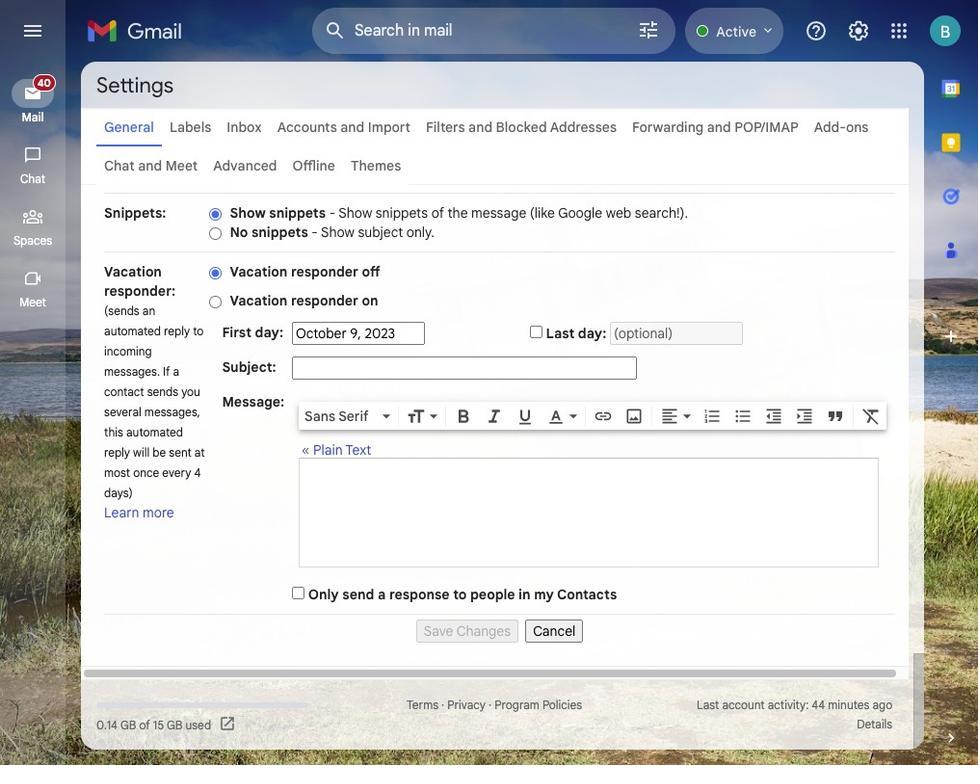 Task type: locate. For each thing, give the bounding box(es) containing it.
·
[[441, 698, 444, 712], [489, 698, 492, 712]]

insert image image
[[625, 406, 644, 426]]

40
[[37, 76, 51, 90]]

1 horizontal spatial a
[[378, 586, 386, 603]]

to left people
[[453, 586, 467, 603]]

Search in mail search field
[[312, 8, 676, 54]]

0 horizontal spatial ·
[[441, 698, 444, 712]]

sans serif option
[[301, 406, 379, 426]]

- for show subject only.
[[312, 224, 318, 241]]

follow link to manage storage image
[[219, 715, 238, 734]]

0 vertical spatial -
[[329, 204, 336, 222]]

and down the general link
[[138, 157, 162, 174]]

last right last day: option
[[546, 325, 575, 342]]

automated up the incoming
[[104, 324, 161, 338]]

0 horizontal spatial -
[[312, 224, 318, 241]]

terms link
[[407, 698, 439, 712]]

once
[[133, 465, 159, 480]]

gb right 15
[[167, 717, 183, 732]]

search!).
[[635, 204, 688, 222]]

of left 15
[[139, 717, 150, 732]]

0 horizontal spatial reply
[[104, 445, 130, 460]]

1 vertical spatial meet
[[19, 295, 46, 309]]

to left 'first'
[[193, 324, 204, 338]]

· right privacy link
[[489, 698, 492, 712]]

First day: text field
[[292, 322, 425, 345]]

to inside vacation responder: (sends an automated reply to incoming messages. if a contact sends you several messages, this automated reply will be sent at most once every 4 days) learn more
[[193, 324, 204, 338]]

themes link
[[351, 157, 401, 174]]

ago
[[873, 698, 893, 712]]

1 horizontal spatial of
[[431, 204, 444, 222]]

italic ‪(⌘i)‬ image
[[485, 406, 504, 426]]

inbox link
[[227, 119, 262, 136]]

1 responder from the top
[[291, 263, 359, 280]]

only send a response to people in my contacts
[[308, 586, 617, 603]]

responder down vacation responder off
[[291, 292, 359, 309]]

serif
[[338, 407, 369, 425]]

days)
[[104, 486, 133, 500]]

contact
[[104, 385, 144, 399]]

1 horizontal spatial meet
[[166, 157, 198, 174]]

responder for off
[[291, 263, 359, 280]]

last
[[546, 325, 575, 342], [697, 698, 719, 712]]

0 horizontal spatial chat
[[20, 172, 45, 186]]

snippets
[[269, 204, 326, 222], [376, 204, 428, 222], [251, 224, 308, 241]]

chat down general
[[104, 157, 135, 174]]

vacation up first day:
[[230, 292, 288, 309]]

addresses
[[550, 119, 617, 136]]

to
[[193, 324, 204, 338], [453, 586, 467, 603]]

0 horizontal spatial to
[[193, 324, 204, 338]]

a
[[173, 364, 179, 379], [378, 586, 386, 603]]

0 horizontal spatial of
[[139, 717, 150, 732]]

meet down the spaces heading
[[19, 295, 46, 309]]

gb
[[120, 717, 136, 732], [167, 717, 183, 732]]

1 horizontal spatial -
[[329, 204, 336, 222]]

details link
[[857, 717, 893, 731]]

0 vertical spatial a
[[173, 364, 179, 379]]

0.14
[[96, 717, 118, 732]]

minutes
[[828, 698, 870, 712]]

the
[[448, 204, 468, 222]]

and for forwarding
[[707, 119, 731, 136]]

a right send
[[378, 586, 386, 603]]

quote ‪(⌘⇧9)‬ image
[[826, 406, 845, 426]]

and for filters
[[468, 119, 492, 136]]

blocked
[[496, 119, 547, 136]]

Vacation responder on radio
[[210, 295, 222, 309]]

settings
[[96, 72, 174, 98]]

vacation up the responder:
[[104, 263, 162, 280]]

reply up most
[[104, 445, 130, 460]]

search in mail image
[[318, 13, 353, 48]]

chat for chat
[[20, 172, 45, 186]]

last account activity: 44 minutes ago details
[[697, 698, 893, 731]]

mail heading
[[0, 110, 66, 125]]

and right "filters"
[[468, 119, 492, 136]]

show up no snippets - show subject only.
[[339, 204, 372, 222]]

1 vertical spatial last
[[697, 698, 719, 712]]

show
[[230, 204, 266, 222], [339, 204, 372, 222], [321, 224, 355, 241]]

0 vertical spatial automated
[[104, 324, 161, 338]]

show up no on the left top of the page
[[230, 204, 266, 222]]

messages.
[[104, 364, 160, 379]]

day: right 'first'
[[255, 324, 283, 341]]

of inside footer
[[139, 717, 150, 732]]

tab list
[[924, 62, 978, 696]]

vacation for vacation responder on
[[230, 292, 288, 309]]

1 horizontal spatial last
[[697, 698, 719, 712]]

a right the if at the top left
[[173, 364, 179, 379]]

cancel
[[533, 623, 576, 640]]

navigation down people
[[104, 615, 895, 643]]

spaces
[[13, 233, 52, 248]]

no snippets - show subject only.
[[230, 224, 435, 241]]

of left the
[[431, 204, 444, 222]]

0 vertical spatial responder
[[291, 263, 359, 280]]

1 vertical spatial responder
[[291, 292, 359, 309]]

day:
[[255, 324, 283, 341], [578, 325, 606, 342]]

chat for chat and meet
[[104, 157, 135, 174]]

and left pop/imap on the top of page
[[707, 119, 731, 136]]

incoming
[[104, 344, 152, 359]]

vacation responder: (sends an automated reply to incoming messages. if a contact sends you several messages, this automated reply will be sent at most once every 4 days) learn more
[[104, 263, 205, 521]]

reply up the if at the top left
[[164, 324, 190, 338]]

automated
[[104, 324, 161, 338], [126, 425, 183, 439]]

0 horizontal spatial gb
[[120, 717, 136, 732]]

0 vertical spatial reply
[[164, 324, 190, 338]]

off
[[362, 263, 380, 280]]

bold ‪(⌘b)‬ image
[[454, 406, 473, 426]]

- up vacation responder off
[[312, 224, 318, 241]]

0 horizontal spatial last
[[546, 325, 575, 342]]

1 horizontal spatial reply
[[164, 324, 190, 338]]

first
[[222, 324, 251, 341]]

1 vertical spatial a
[[378, 586, 386, 603]]

of
[[431, 204, 444, 222], [139, 717, 150, 732]]

program
[[495, 698, 540, 712]]

chat
[[104, 157, 135, 174], [20, 172, 45, 186]]

2 gb from the left
[[167, 717, 183, 732]]

mail
[[22, 110, 44, 124]]

Last day: checkbox
[[530, 326, 543, 338]]

filters
[[426, 119, 465, 136]]

this
[[104, 425, 123, 439]]

snippets for show subject only.
[[251, 224, 308, 241]]

vacation right vacation responder off option
[[230, 263, 288, 280]]

filters and blocked addresses link
[[426, 119, 617, 136]]

filters and blocked addresses
[[426, 119, 617, 136]]

1 horizontal spatial ·
[[489, 698, 492, 712]]

responder
[[291, 263, 359, 280], [291, 292, 359, 309]]

0 horizontal spatial a
[[173, 364, 179, 379]]

last left account
[[697, 698, 719, 712]]

0 vertical spatial to
[[193, 324, 204, 338]]

activity:
[[768, 698, 809, 712]]

1 vertical spatial reply
[[104, 445, 130, 460]]

details
[[857, 717, 893, 731]]

0 horizontal spatial day:
[[255, 324, 283, 341]]

last for last day:
[[546, 325, 575, 342]]

navigation
[[0, 62, 67, 765], [104, 615, 895, 643]]

snippets up no snippets - show subject only.
[[269, 204, 326, 222]]

(like
[[530, 204, 555, 222]]

bulleted list ‪(⌘⇧8)‬ image
[[733, 406, 753, 426]]

2 responder from the top
[[291, 292, 359, 309]]

1 horizontal spatial gb
[[167, 717, 183, 732]]

web
[[606, 204, 631, 222]]

last inside the last account activity: 44 minutes ago details
[[697, 698, 719, 712]]

1 horizontal spatial day:
[[578, 325, 606, 342]]

navigation left this
[[0, 62, 67, 765]]

1 · from the left
[[441, 698, 444, 712]]

a inside vacation responder: (sends an automated reply to incoming messages. if a contact sends you several messages, this automated reply will be sent at most once every 4 days) learn more
[[173, 364, 179, 379]]

0 vertical spatial meet
[[166, 157, 198, 174]]

1 horizontal spatial navigation
[[104, 615, 895, 643]]

1 vertical spatial -
[[312, 224, 318, 241]]

1 vertical spatial of
[[139, 717, 150, 732]]

gb right 0.14
[[120, 717, 136, 732]]

day: right last day: option
[[578, 325, 606, 342]]

privacy link
[[447, 698, 486, 712]]

0 vertical spatial last
[[546, 325, 575, 342]]

and
[[341, 119, 365, 136], [468, 119, 492, 136], [707, 119, 731, 136], [138, 157, 162, 174]]

vacation inside vacation responder: (sends an automated reply to incoming messages. if a contact sends you several messages, this automated reply will be sent at most once every 4 days) learn more
[[104, 263, 162, 280]]

learn more link
[[104, 504, 174, 521]]

chat down mail heading
[[20, 172, 45, 186]]

meet down the labels
[[166, 157, 198, 174]]

1 horizontal spatial to
[[453, 586, 467, 603]]

indent less ‪(⌘[)‬ image
[[764, 406, 784, 426]]

responder up vacation responder on
[[291, 263, 359, 280]]

1 vertical spatial to
[[453, 586, 467, 603]]

0 horizontal spatial navigation
[[0, 62, 67, 765]]

- up no snippets - show subject only.
[[329, 204, 336, 222]]

0 vertical spatial of
[[431, 204, 444, 222]]

several
[[104, 405, 141, 419]]

sans
[[305, 407, 335, 425]]

show left the subject
[[321, 224, 355, 241]]

· right terms link
[[441, 698, 444, 712]]

1 horizontal spatial chat
[[104, 157, 135, 174]]

footer
[[81, 696, 909, 734]]

snippets right no on the left top of the page
[[251, 224, 308, 241]]

chat inside heading
[[20, 172, 45, 186]]

Only send a response to people in my Contacts checkbox
[[292, 587, 305, 599]]

indent more ‪(⌘])‬ image
[[795, 406, 814, 426]]

0 horizontal spatial meet
[[19, 295, 46, 309]]

offline
[[292, 157, 335, 174]]

Vacation responder off radio
[[210, 266, 222, 280]]

vacation
[[104, 263, 162, 280], [230, 263, 288, 280], [230, 292, 288, 309]]

automated up be
[[126, 425, 183, 439]]

and for accounts
[[341, 119, 365, 136]]

snippets for show snippets of the message (like google web search!).
[[269, 204, 326, 222]]

and left import
[[341, 119, 365, 136]]

advanced search options image
[[630, 11, 668, 49]]

inbox
[[227, 119, 262, 136]]



Task type: vqa. For each thing, say whether or not it's contained in the screenshot.
older IMAGE
no



Task type: describe. For each thing, give the bounding box(es) containing it.
support image
[[805, 19, 828, 42]]

vacation for vacation responder: (sends an automated reply to incoming messages. if a contact sends you several messages, this automated reply will be sent at most once every 4 days) learn more
[[104, 263, 162, 280]]

messages,
[[144, 405, 200, 419]]

navigation containing mail
[[0, 62, 67, 765]]

pop/imap
[[735, 119, 799, 136]]

save
[[424, 623, 453, 640]]

meet inside "meet" heading
[[19, 295, 46, 309]]

No snippets radio
[[210, 226, 222, 241]]

and for chat
[[138, 157, 162, 174]]

labels
[[169, 119, 211, 136]]

Search in mail text field
[[355, 21, 583, 40]]

vacation responder on
[[230, 292, 378, 309]]

snippets up 'only.'
[[376, 204, 428, 222]]

last day:
[[546, 325, 606, 342]]

(sends
[[104, 304, 139, 318]]

you
[[181, 385, 200, 399]]

program policies link
[[495, 698, 582, 712]]

google
[[558, 204, 602, 222]]

offline link
[[292, 157, 335, 174]]

general
[[104, 119, 154, 136]]

save changes button
[[416, 620, 519, 643]]

send
[[342, 586, 374, 603]]

subject:
[[222, 359, 276, 376]]

show snippets - show snippets of the message (like google web search!).
[[230, 204, 688, 222]]

advanced
[[213, 157, 277, 174]]

policies
[[543, 698, 582, 712]]

accounts and import
[[277, 119, 411, 136]]

formatting options toolbar
[[299, 402, 887, 430]]

learn
[[104, 504, 139, 521]]

last for last account activity: 44 minutes ago details
[[697, 698, 719, 712]]

« plain text
[[302, 441, 371, 459]]

privacy
[[447, 698, 486, 712]]

themes
[[351, 157, 401, 174]]

save changes
[[424, 623, 511, 640]]

only
[[308, 586, 339, 603]]

cancel button
[[525, 620, 583, 643]]

4
[[194, 465, 201, 480]]

no
[[230, 224, 248, 241]]

15
[[153, 717, 164, 732]]

sent
[[169, 445, 192, 460]]

Show snippets radio
[[210, 207, 222, 221]]

import
[[368, 119, 411, 136]]

every
[[162, 465, 191, 480]]

if
[[163, 364, 170, 379]]

0.14 gb of 15 gb used
[[96, 717, 211, 732]]

day: for first day:
[[255, 324, 283, 341]]

sans serif
[[305, 407, 369, 425]]

2 · from the left
[[489, 698, 492, 712]]

snippets:
[[104, 204, 166, 222]]

show for no snippets
[[321, 224, 355, 241]]

underline ‪(⌘u)‬ image
[[516, 407, 535, 427]]

first day:
[[222, 324, 283, 341]]

chat heading
[[0, 172, 66, 187]]

an
[[142, 304, 155, 318]]

message:
[[222, 393, 284, 411]]

responder:
[[104, 282, 176, 300]]

remove formatting ‪(⌘\)‬ image
[[862, 406, 881, 426]]

my
[[534, 586, 554, 603]]

settings image
[[847, 19, 870, 42]]

accounts
[[277, 119, 337, 136]]

vacation responder off
[[230, 263, 380, 280]]

advanced link
[[213, 157, 277, 174]]

show for show snippets
[[339, 204, 372, 222]]

subject
[[358, 224, 403, 241]]

- for show snippets of the message (like google web search!).
[[329, 204, 336, 222]]

changes
[[457, 623, 511, 640]]

more
[[143, 504, 174, 521]]

used
[[185, 717, 211, 732]]

meet heading
[[0, 295, 66, 310]]

1 vertical spatial automated
[[126, 425, 183, 439]]

chat and meet
[[104, 157, 198, 174]]

forwarding
[[632, 119, 704, 136]]

Subject text field
[[292, 357, 637, 380]]

in
[[519, 586, 531, 603]]

contacts
[[557, 586, 617, 603]]

chat and meet link
[[104, 157, 198, 174]]

spaces heading
[[0, 233, 66, 249]]

numbered list ‪(⌘⇧7)‬ image
[[703, 406, 722, 426]]

footer containing terms
[[81, 696, 909, 734]]

forwarding and pop/imap
[[632, 119, 799, 136]]

Last day: text field
[[610, 322, 743, 345]]

terms
[[407, 698, 439, 712]]

message
[[471, 204, 526, 222]]

44
[[812, 698, 825, 712]]

people
[[470, 586, 515, 603]]

forwarding and pop/imap link
[[632, 119, 799, 136]]

vacation for vacation responder off
[[230, 263, 288, 280]]

responder for on
[[291, 292, 359, 309]]

1 gb from the left
[[120, 717, 136, 732]]

add-ons
[[814, 119, 869, 136]]

navigation containing save changes
[[104, 615, 895, 643]]

main menu image
[[21, 19, 44, 42]]

link ‪(⌘k)‬ image
[[594, 406, 613, 426]]

at
[[194, 445, 205, 460]]

on
[[362, 292, 378, 309]]

gmail image
[[87, 12, 192, 50]]

response
[[389, 586, 450, 603]]

terms · privacy · program policies
[[407, 698, 582, 712]]

labels link
[[169, 119, 211, 136]]

most
[[104, 465, 130, 480]]

be
[[152, 445, 166, 460]]

day: for last day:
[[578, 325, 606, 342]]

account
[[722, 698, 765, 712]]

sends
[[147, 385, 178, 399]]

ons
[[846, 119, 869, 136]]



